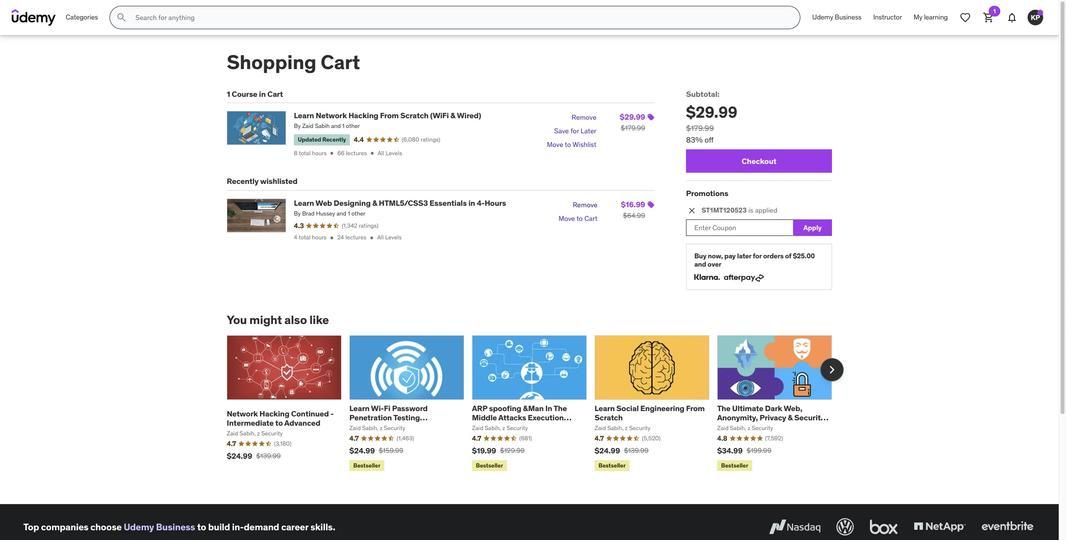 Task type: describe. For each thing, give the bounding box(es) containing it.
afterpay image
[[725, 275, 764, 282]]

klarna image
[[695, 273, 721, 282]]

all levels for 66 lectures
[[378, 149, 402, 157]]

network hacking continued - intermediate to advanced link
[[227, 409, 334, 428]]

build
[[208, 521, 230, 533]]

like
[[310, 313, 329, 328]]

for inside remove save for later move to wishlist
[[571, 127, 579, 136]]

buy
[[695, 252, 707, 261]]

move to cart button
[[559, 212, 598, 226]]

you might also like
[[227, 313, 329, 328]]

you
[[227, 313, 247, 328]]

skills.
[[311, 521, 336, 533]]

my learning link
[[908, 6, 954, 29]]

fi
[[384, 404, 391, 413]]

engineering
[[641, 404, 685, 413]]

1 vertical spatial business
[[156, 521, 195, 533]]

24
[[337, 234, 344, 241]]

to inside the remove move to cart
[[577, 214, 583, 223]]

0 horizontal spatial udemy business link
[[124, 521, 195, 533]]

(wifi
[[430, 111, 449, 120]]

later
[[581, 127, 597, 136]]

1 horizontal spatial business
[[835, 13, 862, 22]]

anonymity,
[[718, 413, 759, 423]]

hours for 4 total hours
[[312, 234, 327, 241]]

course inside the ultimate dark web, anonymity, privacy & security course
[[718, 422, 743, 432]]

learn wi-fi password penetration testing (wep/wpa/wpa2) link
[[350, 404, 428, 432]]

4.4
[[354, 135, 364, 144]]

and inside buy now, pay later for orders of $25.00 and over
[[695, 260, 707, 269]]

in inside learn web designing & html5/css3 essentials in 4-hours by brad hussey and 1 other
[[469, 198, 475, 208]]

coupon icon image for $16.99
[[648, 201, 655, 209]]

promotions
[[687, 189, 729, 198]]

remove for later
[[572, 113, 597, 122]]

$16.99
[[621, 199, 646, 209]]

learn for learn network hacking from scratch (wifi & wired) by zaid sabih and 1 other
[[294, 111, 314, 120]]

the ultimate dark web, anonymity, privacy & security course link
[[718, 404, 829, 432]]

other inside "learn network hacking from scratch (wifi & wired) by zaid sabih and 1 other"
[[346, 122, 360, 130]]

later
[[738, 252, 752, 261]]

dark
[[766, 404, 783, 413]]

learn for learn wi-fi password penetration testing (wep/wpa/wpa2)
[[350, 404, 370, 413]]

designing
[[334, 198, 371, 208]]

might
[[250, 313, 282, 328]]

udemy business
[[813, 13, 862, 22]]

xxsmall image left 24
[[329, 235, 336, 241]]

4-
[[477, 198, 485, 208]]

by inside learn web designing & html5/css3 essentials in 4-hours by brad hussey and 1 other
[[294, 210, 301, 217]]

spoofing
[[489, 404, 522, 413]]

hacking inside network hacking continued - intermediate to advanced
[[260, 409, 290, 419]]

xxsmall image for 24 lectures
[[369, 235, 375, 241]]

arp spoofing &man in the middle attacks execution &detection
[[472, 404, 567, 432]]

hussey
[[316, 210, 335, 217]]

career
[[281, 521, 309, 533]]

my learning
[[914, 13, 949, 22]]

-
[[331, 409, 334, 419]]

1 horizontal spatial $29.99
[[687, 102, 738, 122]]

updated
[[298, 136, 321, 143]]

wired)
[[457, 111, 481, 120]]

coupon icon image for $29.99
[[648, 114, 655, 121]]

& inside learn web designing & html5/css3 essentials in 4-hours by brad hussey and 1 other
[[373, 198, 377, 208]]

24 lectures
[[337, 234, 367, 241]]

& for the ultimate dark web, anonymity, privacy & security course
[[788, 413, 793, 423]]

remove save for later move to wishlist
[[547, 113, 597, 149]]

all for 24 lectures
[[377, 234, 384, 241]]

off
[[705, 135, 714, 145]]

my
[[914, 13, 923, 22]]

the ultimate dark web, anonymity, privacy & security course
[[718, 404, 825, 432]]

$25.00
[[793, 252, 816, 261]]

subtotal: $29.99 $179.99 83% off
[[687, 89, 738, 145]]

top companies choose udemy business to build in-demand career skills.
[[23, 521, 336, 533]]

4.3
[[294, 221, 304, 230]]

and inside "learn network hacking from scratch (wifi & wired) by zaid sabih and 1 other"
[[331, 122, 341, 130]]

other inside learn web designing & html5/css3 essentials in 4-hours by brad hussey and 1 other
[[352, 210, 366, 217]]

(6,080 ratings)
[[402, 136, 441, 143]]

subtotal:
[[687, 89, 720, 99]]

learn web designing & html5/css3 essentials in 4-hours link
[[294, 198, 506, 208]]

small image
[[688, 206, 697, 216]]

the inside "arp spoofing &man in the middle attacks execution &detection"
[[554, 404, 567, 413]]

network inside network hacking continued - intermediate to advanced
[[227, 409, 258, 419]]

total for 8
[[299, 149, 311, 157]]

learn social engineering from scratch link
[[595, 404, 705, 423]]

$179.99 inside subtotal: $29.99 $179.99 83% off
[[687, 123, 714, 133]]

now,
[[708, 252, 723, 261]]

learn for learn social engineering from scratch
[[595, 404, 615, 413]]

6,080 ratings element
[[402, 136, 441, 144]]

orders
[[764, 252, 784, 261]]

continued
[[291, 409, 329, 419]]

& for learn network hacking from scratch (wifi & wired) by zaid sabih and 1 other
[[451, 111, 456, 120]]

move to wishlist button
[[547, 138, 597, 152]]

middle
[[472, 413, 497, 423]]

by inside "learn network hacking from scratch (wifi & wired) by zaid sabih and 1 other"
[[294, 122, 301, 130]]

attacks
[[499, 413, 527, 423]]

0 vertical spatial in
[[259, 89, 266, 99]]

(1,342 ratings)
[[342, 222, 379, 229]]

is
[[749, 206, 754, 215]]

web,
[[784, 404, 803, 413]]

top
[[23, 521, 39, 533]]

sabih
[[315, 122, 330, 130]]

web
[[316, 198, 332, 208]]

learn network hacking from scratch (wifi & wired) by zaid sabih and 1 other
[[294, 111, 481, 130]]

privacy
[[760, 413, 787, 423]]

over
[[708, 260, 722, 269]]

udemy image
[[12, 9, 56, 26]]

0 vertical spatial udemy
[[813, 13, 834, 22]]

to for network hacking continued - intermediate to advanced
[[276, 418, 283, 428]]

wi-
[[371, 404, 384, 413]]

(1,342
[[342, 222, 358, 229]]

83%
[[687, 135, 703, 145]]

save for later button
[[555, 125, 597, 138]]

network hacking continued - intermediate to advanced
[[227, 409, 334, 428]]

apply button
[[794, 220, 833, 236]]

4
[[294, 234, 298, 241]]

checkout button
[[687, 150, 833, 173]]



Task type: locate. For each thing, give the bounding box(es) containing it.
choose
[[90, 521, 122, 533]]

& right (wifi
[[451, 111, 456, 120]]

1 horizontal spatial scratch
[[595, 413, 623, 423]]

in down shopping at the left
[[259, 89, 266, 99]]

total right 4
[[299, 234, 311, 241]]

remove button for move to cart
[[573, 198, 598, 212]]

hours left 24
[[312, 234, 327, 241]]

lectures
[[346, 149, 367, 157], [346, 234, 367, 241]]

2 vertical spatial cart
[[585, 214, 598, 223]]

lectures for 24 lectures
[[346, 234, 367, 241]]

from for engineering
[[687, 404, 705, 413]]

eventbrite image
[[980, 517, 1036, 538]]

total right 8
[[299, 149, 311, 157]]

learn inside "learn wi-fi password penetration testing (wep/wpa/wpa2)"
[[350, 404, 370, 413]]

& inside "learn network hacking from scratch (wifi & wired) by zaid sabih and 1 other"
[[451, 111, 456, 120]]

business left instructor
[[835, 13, 862, 22]]

1 vertical spatial cart
[[268, 89, 283, 99]]

0 vertical spatial recently
[[323, 136, 346, 143]]

1 horizontal spatial udemy
[[813, 13, 834, 22]]

instructor
[[874, 13, 903, 22]]

1 horizontal spatial course
[[718, 422, 743, 432]]

learn web designing & html5/css3 essentials in 4-hours by brad hussey and 1 other
[[294, 198, 506, 217]]

pay
[[725, 252, 736, 261]]

other
[[346, 122, 360, 130], [352, 210, 366, 217]]

and right sabih
[[331, 122, 341, 130]]

penetration
[[350, 413, 392, 423]]

$179.99 inside $29.99 $179.99
[[621, 124, 646, 133]]

all right '66 lectures' on the top of page
[[378, 149, 384, 157]]

course down ultimate
[[718, 422, 743, 432]]

1 by from the top
[[294, 122, 301, 130]]

from for hacking
[[380, 111, 399, 120]]

1 vertical spatial total
[[299, 234, 311, 241]]

hacking up 4.4
[[349, 111, 379, 120]]

ratings) for 4.4
[[421, 136, 441, 143]]

0 vertical spatial course
[[232, 89, 258, 99]]

kp link
[[1024, 6, 1048, 29]]

cart inside the remove move to cart
[[585, 214, 598, 223]]

1 vertical spatial all levels
[[377, 234, 402, 241]]

ratings) right (6,080
[[421, 136, 441, 143]]

all levels for 24 lectures
[[377, 234, 402, 241]]

1 vertical spatial recently
[[227, 176, 259, 186]]

all down 1,342 ratings element
[[377, 234, 384, 241]]

and inside learn web designing & html5/css3 essentials in 4-hours by brad hussey and 1 other
[[337, 210, 347, 217]]

the right in
[[554, 404, 567, 413]]

updated recently
[[298, 136, 346, 143]]

business
[[835, 13, 862, 22], [156, 521, 195, 533]]

0 horizontal spatial in
[[259, 89, 266, 99]]

1 vertical spatial udemy business link
[[124, 521, 195, 533]]

1 the from the left
[[554, 404, 567, 413]]

all levels
[[378, 149, 402, 157], [377, 234, 402, 241]]

1 vertical spatial move
[[559, 214, 575, 223]]

udemy
[[813, 13, 834, 22], [124, 521, 154, 533]]

shopping cart with 1 item image
[[984, 12, 995, 23]]

$179.99 up 83%
[[687, 123, 714, 133]]

2 horizontal spatial cart
[[585, 214, 598, 223]]

1,342 ratings element
[[342, 222, 379, 230]]

Search for anything text field
[[134, 9, 789, 26]]

all levels down (6,080
[[378, 149, 402, 157]]

hours
[[485, 198, 506, 208]]

applied
[[756, 206, 778, 215]]

1 vertical spatial network
[[227, 409, 258, 419]]

4 total hours
[[294, 234, 327, 241]]

xxsmall image right '66 lectures' on the top of page
[[369, 150, 376, 157]]

0 vertical spatial and
[[331, 122, 341, 130]]

0 horizontal spatial &
[[373, 198, 377, 208]]

1 vertical spatial hacking
[[260, 409, 290, 419]]

Enter Coupon text field
[[687, 220, 794, 236]]

remove inside remove save for later move to wishlist
[[572, 113, 597, 122]]

instructor link
[[868, 6, 908, 29]]

0 vertical spatial from
[[380, 111, 399, 120]]

st1mt120523 is applied
[[702, 206, 778, 215]]

2 coupon icon image from the top
[[648, 201, 655, 209]]

1 vertical spatial udemy
[[124, 521, 154, 533]]

st1mt120523
[[702, 206, 747, 215]]

0 horizontal spatial network
[[227, 409, 258, 419]]

1 vertical spatial from
[[687, 404, 705, 413]]

recently up xxsmall image
[[323, 136, 346, 143]]

hours left xxsmall image
[[312, 149, 327, 157]]

1 vertical spatial and
[[337, 210, 347, 217]]

the
[[554, 404, 567, 413], [718, 404, 731, 413]]

volkswagen image
[[835, 517, 856, 538]]

& right privacy
[[788, 413, 793, 423]]

by left brad
[[294, 210, 301, 217]]

ratings)
[[421, 136, 441, 143], [359, 222, 379, 229]]

wishlist
[[573, 140, 597, 149]]

1 horizontal spatial $179.99
[[687, 123, 714, 133]]

the left ultimate
[[718, 404, 731, 413]]

ratings) inside 1,342 ratings element
[[359, 222, 379, 229]]

0 horizontal spatial ratings)
[[359, 222, 379, 229]]

coupon icon image right $29.99 $179.99
[[648, 114, 655, 121]]

0 horizontal spatial business
[[156, 521, 195, 533]]

0 vertical spatial all
[[378, 149, 384, 157]]

course
[[232, 89, 258, 99], [718, 422, 743, 432]]

0 vertical spatial coupon icon image
[[648, 114, 655, 121]]

and left the over
[[695, 260, 707, 269]]

nasdaq image
[[767, 517, 823, 538]]

1 coupon icon image from the top
[[648, 114, 655, 121]]

& right the designing
[[373, 198, 377, 208]]

checkout
[[742, 156, 777, 166]]

1 horizontal spatial cart
[[321, 50, 360, 74]]

1 vertical spatial hours
[[312, 234, 327, 241]]

1 horizontal spatial the
[[718, 404, 731, 413]]

business left the build
[[156, 521, 195, 533]]

1 inside learn web designing & html5/css3 essentials in 4-hours by brad hussey and 1 other
[[348, 210, 350, 217]]

submit search image
[[116, 12, 128, 23]]

0 horizontal spatial recently
[[227, 176, 259, 186]]

8
[[294, 149, 298, 157]]

execution
[[528, 413, 564, 423]]

0 vertical spatial by
[[294, 122, 301, 130]]

0 horizontal spatial course
[[232, 89, 258, 99]]

1 vertical spatial all
[[377, 234, 384, 241]]

arp spoofing &man in the middle attacks execution &detection link
[[472, 404, 572, 432]]

you have alerts image
[[1038, 10, 1044, 16]]

course down shopping at the left
[[232, 89, 258, 99]]

xxsmall image
[[369, 150, 376, 157], [329, 235, 336, 241], [369, 235, 375, 241]]

notifications image
[[1007, 12, 1019, 23]]

1 inside "learn network hacking from scratch (wifi & wired) by zaid sabih and 1 other"
[[343, 122, 345, 130]]

ratings) right (1,342
[[359, 222, 379, 229]]

all for 66 lectures
[[378, 149, 384, 157]]

lectures down 1,342 ratings element
[[346, 234, 367, 241]]

remove button for save for later
[[572, 111, 597, 125]]

hours
[[312, 149, 327, 157], [312, 234, 327, 241]]

1 horizontal spatial hacking
[[349, 111, 379, 120]]

&detection
[[472, 422, 513, 432]]

0 vertical spatial levels
[[386, 149, 402, 157]]

udemy business link
[[807, 6, 868, 29], [124, 521, 195, 533]]

1 vertical spatial other
[[352, 210, 366, 217]]

1 vertical spatial by
[[294, 210, 301, 217]]

levels down learn web designing & html5/css3 essentials in 4-hours by brad hussey and 1 other
[[385, 234, 402, 241]]

0 vertical spatial for
[[571, 127, 579, 136]]

total for 4
[[299, 234, 311, 241]]

remove for cart
[[573, 200, 598, 209]]

of
[[786, 252, 792, 261]]

1 vertical spatial &
[[373, 198, 377, 208]]

network inside "learn network hacking from scratch (wifi & wired) by zaid sabih and 1 other"
[[316, 111, 347, 120]]

1 vertical spatial in
[[469, 198, 475, 208]]

2 vertical spatial and
[[695, 260, 707, 269]]

0 horizontal spatial $29.99
[[620, 112, 646, 122]]

$179.99 right 'later'
[[621, 124, 646, 133]]

0 vertical spatial hours
[[312, 149, 327, 157]]

netapp image
[[912, 517, 968, 538]]

demand
[[244, 521, 279, 533]]

$29.99 $179.99
[[620, 112, 646, 133]]

learn for learn web designing & html5/css3 essentials in 4-hours by brad hussey and 1 other
[[294, 198, 314, 208]]

1 horizontal spatial recently
[[323, 136, 346, 143]]

1 vertical spatial remove button
[[573, 198, 598, 212]]

password
[[392, 404, 428, 413]]

1 vertical spatial lectures
[[346, 234, 367, 241]]

1 horizontal spatial in
[[469, 198, 475, 208]]

1 vertical spatial levels
[[385, 234, 402, 241]]

by left zaid
[[294, 122, 301, 130]]

remove inside the remove move to cart
[[573, 200, 598, 209]]

1 vertical spatial for
[[753, 252, 762, 261]]

0 vertical spatial other
[[346, 122, 360, 130]]

by
[[294, 122, 301, 130], [294, 210, 301, 217]]

move inside remove save for later move to wishlist
[[547, 140, 564, 149]]

xxsmall image
[[329, 150, 336, 157]]

levels down (6,080
[[386, 149, 402, 157]]

categories button
[[60, 6, 104, 29]]

recently
[[323, 136, 346, 143], [227, 176, 259, 186]]

hacking
[[349, 111, 379, 120], [260, 409, 290, 419]]

0 horizontal spatial $179.99
[[621, 124, 646, 133]]

save
[[555, 127, 569, 136]]

learn up zaid
[[294, 111, 314, 120]]

hacking inside "learn network hacking from scratch (wifi & wired) by zaid sabih and 1 other"
[[349, 111, 379, 120]]

scratch inside "learn network hacking from scratch (wifi & wired) by zaid sabih and 1 other"
[[401, 111, 429, 120]]

0 vertical spatial business
[[835, 13, 862, 22]]

2 vertical spatial &
[[788, 413, 793, 423]]

1 horizontal spatial from
[[687, 404, 705, 413]]

to inside remove save for later move to wishlist
[[565, 140, 571, 149]]

learn up brad
[[294, 198, 314, 208]]

remove move to cart
[[559, 200, 598, 223]]

coupon icon image
[[648, 114, 655, 121], [648, 201, 655, 209]]

in left 4-
[[469, 198, 475, 208]]

1 vertical spatial coupon icon image
[[648, 201, 655, 209]]

zaid
[[302, 122, 314, 130]]

essentials
[[430, 198, 467, 208]]

learn left wi-
[[350, 404, 370, 413]]

0 horizontal spatial the
[[554, 404, 567, 413]]

0 horizontal spatial cart
[[268, 89, 283, 99]]

the inside the ultimate dark web, anonymity, privacy & security course
[[718, 404, 731, 413]]

companies
[[41, 521, 89, 533]]

other up 4.4
[[346, 122, 360, 130]]

0 vertical spatial remove
[[572, 113, 597, 122]]

scratch for hacking
[[401, 111, 429, 120]]

1 link
[[978, 6, 1001, 29]]

to for remove save for later move to wishlist
[[565, 140, 571, 149]]

cart for 1 course in cart
[[268, 89, 283, 99]]

scratch for engineering
[[595, 413, 623, 423]]

0 vertical spatial hacking
[[349, 111, 379, 120]]

1 horizontal spatial network
[[316, 111, 347, 120]]

1 vertical spatial remove
[[573, 200, 598, 209]]

0 vertical spatial total
[[299, 149, 311, 157]]

in
[[546, 404, 553, 413]]

advanced
[[285, 418, 321, 428]]

total
[[299, 149, 311, 157], [299, 234, 311, 241]]

remove up move to cart button
[[573, 200, 598, 209]]

from inside "learn network hacking from scratch (wifi & wired) by zaid sabih and 1 other"
[[380, 111, 399, 120]]

0 horizontal spatial scratch
[[401, 111, 429, 120]]

1
[[994, 7, 997, 15], [227, 89, 230, 99], [343, 122, 345, 130], [348, 210, 350, 217]]

wishlist image
[[960, 12, 972, 23]]

1 horizontal spatial ratings)
[[421, 136, 441, 143]]

0 vertical spatial move
[[547, 140, 564, 149]]

to for top companies choose udemy business to build in-demand career skills.
[[197, 521, 206, 533]]

brad
[[302, 210, 315, 217]]

categories
[[66, 13, 98, 22]]

coupon icon image right the $16.99
[[648, 201, 655, 209]]

recently left wishlisted
[[227, 176, 259, 186]]

66
[[338, 149, 345, 157]]

(wep/wpa/wpa2)
[[350, 422, 420, 432]]

remove button left the $16.99
[[573, 198, 598, 212]]

ratings) inside 6,080 ratings element
[[421, 136, 441, 143]]

social
[[617, 404, 639, 413]]

0 horizontal spatial udemy
[[124, 521, 154, 533]]

to inside network hacking continued - intermediate to advanced
[[276, 418, 283, 428]]

buy now, pay later for orders of $25.00 and over
[[695, 252, 816, 269]]

0 vertical spatial &
[[451, 111, 456, 120]]

hours for 8 total hours
[[312, 149, 327, 157]]

learning
[[925, 13, 949, 22]]

learn network hacking from scratch (wifi & wired) link
[[294, 111, 481, 120]]

0 vertical spatial lectures
[[346, 149, 367, 157]]

from inside learn social engineering from scratch
[[687, 404, 705, 413]]

0 vertical spatial cart
[[321, 50, 360, 74]]

$16.99 $64.99
[[621, 199, 646, 220]]

lectures for 66 lectures
[[346, 149, 367, 157]]

for inside buy now, pay later for orders of $25.00 and over
[[753, 252, 762, 261]]

remove button
[[572, 111, 597, 125], [573, 198, 598, 212]]

0 vertical spatial ratings)
[[421, 136, 441, 143]]

remove button up 'later'
[[572, 111, 597, 125]]

2 total from the top
[[299, 234, 311, 241]]

0 vertical spatial remove button
[[572, 111, 597, 125]]

2 horizontal spatial &
[[788, 413, 793, 423]]

xxsmall image for 66 lectures
[[369, 150, 376, 157]]

66 lectures
[[338, 149, 367, 157]]

levels for 66 lectures
[[386, 149, 402, 157]]

intermediate
[[227, 418, 274, 428]]

8 total hours
[[294, 149, 327, 157]]

1 horizontal spatial for
[[753, 252, 762, 261]]

for right save
[[571, 127, 579, 136]]

xxsmall image down 1,342 ratings element
[[369, 235, 375, 241]]

cart for remove move to cart
[[585, 214, 598, 223]]

arp
[[472, 404, 488, 413]]

1 course in cart
[[227, 89, 283, 99]]

learn inside learn social engineering from scratch
[[595, 404, 615, 413]]

ratings) for 4.3
[[359, 222, 379, 229]]

2 by from the top
[[294, 210, 301, 217]]

wishlisted
[[260, 176, 298, 186]]

box image
[[868, 517, 901, 538]]

scratch
[[401, 111, 429, 120], [595, 413, 623, 423]]

lectures down 4.4
[[346, 149, 367, 157]]

levels for 24 lectures
[[385, 234, 402, 241]]

1 vertical spatial ratings)
[[359, 222, 379, 229]]

0 vertical spatial all levels
[[378, 149, 402, 157]]

for right later
[[753, 252, 762, 261]]

0 vertical spatial udemy business link
[[807, 6, 868, 29]]

all levels down 1,342 ratings element
[[377, 234, 402, 241]]

1 horizontal spatial &
[[451, 111, 456, 120]]

and up (1,342
[[337, 210, 347, 217]]

learn inside "learn network hacking from scratch (wifi & wired) by zaid sabih and 1 other"
[[294, 111, 314, 120]]

move inside the remove move to cart
[[559, 214, 575, 223]]

0 horizontal spatial for
[[571, 127, 579, 136]]

apply
[[804, 223, 822, 232]]

hacking left continued
[[260, 409, 290, 419]]

0 horizontal spatial hacking
[[260, 409, 290, 419]]

learn left 'social' at the right bottom of the page
[[595, 404, 615, 413]]

0 horizontal spatial from
[[380, 111, 399, 120]]

2 the from the left
[[718, 404, 731, 413]]

learn wi-fi password penetration testing (wep/wpa/wpa2)
[[350, 404, 428, 432]]

1 vertical spatial course
[[718, 422, 743, 432]]

remove up 'later'
[[572, 113, 597, 122]]

&man
[[523, 404, 544, 413]]

in-
[[232, 521, 244, 533]]

& inside the ultimate dark web, anonymity, privacy & security course
[[788, 413, 793, 423]]

carousel element
[[227, 335, 844, 473]]

1 vertical spatial scratch
[[595, 413, 623, 423]]

0 vertical spatial scratch
[[401, 111, 429, 120]]

0 vertical spatial network
[[316, 111, 347, 120]]

1 total from the top
[[299, 149, 311, 157]]

other up (1,342 ratings) on the left top
[[352, 210, 366, 217]]

1 horizontal spatial udemy business link
[[807, 6, 868, 29]]

scratch inside learn social engineering from scratch
[[595, 413, 623, 423]]

learn inside learn web designing & html5/css3 essentials in 4-hours by brad hussey and 1 other
[[294, 198, 314, 208]]

next image
[[825, 362, 840, 378]]



Task type: vqa. For each thing, say whether or not it's contained in the screenshot.
$179.99 inside the $29.99 $179.99
yes



